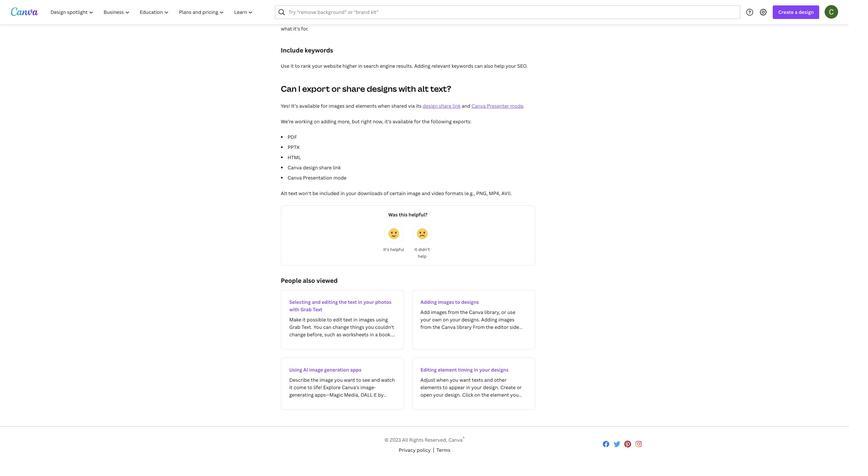 Task type: describe. For each thing, give the bounding box(es) containing it.
rank
[[301, 63, 311, 69]]

elements
[[356, 103, 377, 109]]

it
[[415, 247, 418, 253]]

use it to rank your website higher in search engine results. adding relevant keywords can also help your seo.
[[281, 63, 528, 69]]

it didn't help
[[415, 247, 430, 259]]

1 horizontal spatial it's
[[384, 247, 390, 253]]

editing element timing in your designs
[[421, 367, 509, 373]]

was
[[389, 212, 398, 218]]

working
[[295, 118, 313, 125]]

terms link
[[437, 447, 451, 454]]

html
[[288, 154, 301, 161]]

yes!
[[281, 103, 290, 109]]

or
[[332, 83, 341, 94]]

0 horizontal spatial share
[[319, 165, 332, 171]]

include
[[281, 46, 303, 54]]

perfectly
[[326, 18, 347, 24]]

element
[[438, 367, 457, 373]]

privacy policy link
[[399, 447, 431, 454]]

people also viewed
[[281, 277, 338, 285]]

adding images to designs
[[421, 299, 479, 306]]

selecting and editing the text in your photos with grab text
[[290, 299, 392, 313]]

avi).
[[502, 190, 512, 197]]

engine
[[380, 63, 395, 69]]

design share link link
[[423, 103, 461, 109]]

editing element timing in your designs link
[[412, 358, 535, 410]]

designs inside adding images to designs link
[[462, 299, 479, 306]]

®
[[463, 436, 465, 441]]

1 horizontal spatial it
[[433, 18, 436, 24]]

1 vertical spatial keywords
[[452, 63, 474, 69]]

now,
[[373, 118, 384, 125]]

certain
[[390, 190, 406, 197]]

and up exports:
[[462, 103, 471, 109]]

rights
[[410, 437, 424, 444]]

included
[[320, 190, 340, 197]]

this
[[399, 212, 408, 218]]

the inside use file names that perfectly describe what's in the image to make it easier for people to find it and figure out what it's for.
[[390, 18, 398, 24]]

1 horizontal spatial for
[[414, 118, 421, 125]]

include keywords
[[281, 46, 333, 54]]

0 vertical spatial link
[[453, 103, 461, 109]]

your right rank
[[312, 63, 323, 69]]

in inside use file names that perfectly describe what's in the image to make it easier for people to find it and figure out what it's for.
[[385, 18, 389, 24]]

0 horizontal spatial it
[[291, 63, 294, 69]]

pptx
[[288, 144, 300, 151]]

on
[[314, 118, 320, 125]]

create a design
[[779, 9, 814, 15]]

1 horizontal spatial help
[[495, 63, 505, 69]]

policy
[[417, 447, 431, 454]]

selecting and editing the text in your photos with grab text link
[[281, 290, 404, 350]]

file
[[291, 18, 298, 24]]

0 vertical spatial adding
[[415, 63, 431, 69]]

won't
[[299, 190, 312, 197]]

describe
[[348, 18, 368, 24]]

and left elements
[[346, 103, 355, 109]]

and inside selecting and editing the text in your photos with grab text
[[312, 299, 321, 306]]

2 vertical spatial design
[[303, 165, 318, 171]]

find
[[483, 18, 492, 24]]

timing
[[458, 367, 473, 373]]

figure
[[508, 18, 521, 24]]

image inside use file names that perfectly describe what's in the image to make it easier for people to find it and figure out what it's for.
[[399, 18, 413, 24]]

export
[[302, 83, 330, 94]]

in right higher at the top left of the page
[[358, 63, 363, 69]]

its
[[416, 103, 422, 109]]

relevant
[[432, 63, 451, 69]]

i
[[299, 83, 301, 94]]

shared
[[392, 103, 407, 109]]

seo.
[[518, 63, 528, 69]]

1 horizontal spatial images
[[438, 299, 454, 306]]

that
[[315, 18, 325, 24]]

formats
[[446, 190, 464, 197]]

people
[[460, 18, 476, 24]]

yes! it's available for images and elements when shared via its design share link and canva presenter mode .
[[281, 103, 525, 109]]

exports:
[[453, 118, 472, 125]]

1 vertical spatial adding
[[421, 299, 437, 306]]

(e.g.,
[[465, 190, 475, 197]]

your inside editing element timing in your designs link
[[480, 367, 490, 373]]

when
[[378, 103, 391, 109]]

selecting
[[290, 299, 311, 306]]

text?
[[431, 83, 452, 94]]

reserved,
[[425, 437, 448, 444]]

top level navigation element
[[46, 5, 259, 19]]

for.
[[301, 25, 309, 32]]

alt
[[418, 83, 429, 94]]

but
[[352, 118, 360, 125]]

0 vertical spatial mode
[[511, 103, 524, 109]]

0 horizontal spatial it's
[[291, 103, 298, 109]]

more,
[[338, 118, 351, 125]]

your inside selecting and editing the text in your photos with grab text
[[364, 299, 374, 306]]

mp4,
[[489, 190, 501, 197]]

higher
[[343, 63, 357, 69]]

© 2023 all rights reserved, canva ®
[[385, 436, 465, 444]]

your left seo.
[[506, 63, 516, 69]]

can i export or share designs with alt text?
[[281, 83, 452, 94]]

1 vertical spatial link
[[333, 165, 341, 171]]

helpful?
[[409, 212, 428, 218]]

can
[[281, 83, 297, 94]]

0 vertical spatial keywords
[[305, 46, 333, 54]]

apps
[[351, 367, 362, 373]]

presenter
[[487, 103, 510, 109]]

your left downloads at the top of the page
[[346, 190, 357, 197]]



Task type: vqa. For each thing, say whether or not it's contained in the screenshot.
side panel 'tab list'
no



Task type: locate. For each thing, give the bounding box(es) containing it.
design inside dropdown button
[[799, 9, 814, 15]]

0 horizontal spatial images
[[329, 103, 345, 109]]

for inside use file names that perfectly describe what's in the image to make it easier for people to find it and figure out what it's for.
[[452, 18, 459, 24]]

1 vertical spatial mode
[[334, 175, 347, 181]]

.
[[524, 103, 525, 109]]

designs for share
[[367, 83, 397, 94]]

0 vertical spatial with
[[399, 83, 416, 94]]

for right easier
[[452, 18, 459, 24]]

for up adding
[[321, 103, 328, 109]]

create
[[779, 9, 794, 15]]

2 vertical spatial share
[[319, 165, 332, 171]]

adding
[[321, 118, 337, 125]]

0 horizontal spatial mode
[[334, 175, 347, 181]]

the
[[390, 18, 398, 24], [422, 118, 430, 125], [339, 299, 347, 306]]

0 horizontal spatial available
[[299, 103, 320, 109]]

canva presenter mode link
[[472, 103, 524, 109]]

2 horizontal spatial design
[[799, 9, 814, 15]]

1 vertical spatial share
[[439, 103, 452, 109]]

alt text won't be included in your downloads of certain image and video formats (e.g., png, mp4, avi).
[[281, 190, 512, 197]]

2023
[[390, 437, 401, 444]]

easier
[[437, 18, 451, 24]]

in right timing
[[474, 367, 479, 373]]

grab
[[301, 307, 312, 313]]

with down the selecting
[[290, 307, 300, 313]]

keywords
[[305, 46, 333, 54], [452, 63, 474, 69]]

viewed
[[317, 277, 338, 285]]

use inside use file names that perfectly describe what's in the image to make it easier for people to find it and figure out what it's for.
[[281, 18, 290, 24]]

0 vertical spatial also
[[484, 63, 494, 69]]

1 vertical spatial designs
[[462, 299, 479, 306]]

designs
[[367, 83, 397, 94], [462, 299, 479, 306], [491, 367, 509, 373]]

people
[[281, 277, 302, 285]]

in left photos
[[358, 299, 363, 306]]

1 horizontal spatial text
[[348, 299, 357, 306]]

2 horizontal spatial it
[[493, 18, 497, 24]]

help right can
[[495, 63, 505, 69]]

ai
[[304, 367, 308, 373]]

make
[[420, 18, 432, 24]]

your right timing
[[480, 367, 490, 373]]

presentation
[[303, 175, 333, 181]]

0 horizontal spatial the
[[339, 299, 347, 306]]

design up 'canva presentation mode'
[[303, 165, 318, 171]]

right
[[361, 118, 372, 125]]

0 horizontal spatial link
[[333, 165, 341, 171]]

2 vertical spatial image
[[309, 367, 323, 373]]

use down include
[[281, 63, 290, 69]]

video
[[432, 190, 444, 197]]

all
[[402, 437, 408, 444]]

editing
[[421, 367, 437, 373]]

mode right presenter
[[511, 103, 524, 109]]

use for use it to rank your website higher in search engine results. adding relevant keywords can also help your seo.
[[281, 63, 290, 69]]

png,
[[477, 190, 488, 197]]

link up 'canva presentation mode'
[[333, 165, 341, 171]]

the right the editing at left
[[339, 299, 347, 306]]

2 horizontal spatial designs
[[491, 367, 509, 373]]

in inside selecting and editing the text in your photos with grab text
[[358, 299, 363, 306]]

link
[[453, 103, 461, 109], [333, 165, 341, 171]]

1 vertical spatial help
[[418, 254, 427, 259]]

and inside use file names that perfectly describe what's in the image to make it easier for people to find it and figure out what it's for.
[[498, 18, 506, 24]]

alt
[[281, 190, 288, 197]]

0 vertical spatial it's
[[291, 103, 298, 109]]

0 horizontal spatial with
[[290, 307, 300, 313]]

canva up won't
[[288, 175, 302, 181]]

0 vertical spatial designs
[[367, 83, 397, 94]]

canva up terms on the right bottom of page
[[449, 437, 463, 444]]

it right find
[[493, 18, 497, 24]]

and left figure
[[498, 18, 506, 24]]

photos
[[375, 299, 392, 306]]

0 vertical spatial text
[[289, 190, 298, 197]]

the inside selecting and editing the text in your photos with grab text
[[339, 299, 347, 306]]

and
[[498, 18, 506, 24], [346, 103, 355, 109], [462, 103, 471, 109], [422, 190, 431, 197], [312, 299, 321, 306]]

text right the editing at left
[[348, 299, 357, 306]]

Try "remove background" or "brand kit" search field
[[289, 6, 737, 19]]

1 vertical spatial images
[[438, 299, 454, 306]]

2 vertical spatial for
[[414, 118, 421, 125]]

image right certain
[[407, 190, 421, 197]]

it left rank
[[291, 63, 294, 69]]

your left photos
[[364, 299, 374, 306]]

via
[[408, 103, 415, 109]]

0 vertical spatial image
[[399, 18, 413, 24]]

in right included
[[341, 190, 345, 197]]

what's
[[369, 18, 384, 24]]

it's left 'helpful'
[[384, 247, 390, 253]]

it's helpful
[[384, 247, 404, 253]]

with
[[399, 83, 416, 94], [290, 307, 300, 313]]

1 vertical spatial also
[[303, 277, 315, 285]]

editing
[[322, 299, 338, 306]]

share up following
[[439, 103, 452, 109]]

names
[[299, 18, 314, 24]]

1 horizontal spatial mode
[[511, 103, 524, 109]]

text inside selecting and editing the text in your photos with grab text
[[348, 299, 357, 306]]

canva inside © 2023 all rights reserved, canva ®
[[449, 437, 463, 444]]

1 horizontal spatial design
[[423, 103, 438, 109]]

0 vertical spatial design
[[799, 9, 814, 15]]

2 vertical spatial the
[[339, 299, 347, 306]]

keywords left can
[[452, 63, 474, 69]]

0 horizontal spatial help
[[418, 254, 427, 259]]

terms
[[437, 447, 451, 454]]

of
[[384, 190, 389, 197]]

2 horizontal spatial for
[[452, 18, 459, 24]]

also
[[484, 63, 494, 69], [303, 277, 315, 285]]

for down its
[[414, 118, 421, 125]]

0 horizontal spatial designs
[[367, 83, 397, 94]]

0 horizontal spatial also
[[303, 277, 315, 285]]

canva design share link
[[288, 165, 341, 171]]

it's
[[385, 118, 392, 125]]

adding images to designs link
[[412, 290, 535, 350]]

1 horizontal spatial also
[[484, 63, 494, 69]]

the right the what's
[[390, 18, 398, 24]]

help inside it didn't help
[[418, 254, 427, 259]]

mode up included
[[334, 175, 347, 181]]

image right ai
[[309, 367, 323, 373]]

adding
[[415, 63, 431, 69], [421, 299, 437, 306]]

search
[[364, 63, 379, 69]]

results.
[[397, 63, 413, 69]]

available
[[299, 103, 320, 109], [393, 118, 413, 125]]

0 vertical spatial for
[[452, 18, 459, 24]]

what
[[281, 25, 292, 32]]

in right the what's
[[385, 18, 389, 24]]

design right its
[[423, 103, 438, 109]]

also right people
[[303, 277, 315, 285]]

share right or
[[343, 83, 365, 94]]

didn't
[[419, 247, 430, 253]]

privacy
[[399, 447, 416, 454]]

1 horizontal spatial with
[[399, 83, 416, 94]]

0 horizontal spatial text
[[289, 190, 298, 197]]

2 horizontal spatial share
[[439, 103, 452, 109]]

0 vertical spatial share
[[343, 83, 365, 94]]

1 horizontal spatial keywords
[[452, 63, 474, 69]]

0 horizontal spatial keywords
[[305, 46, 333, 54]]

0 horizontal spatial design
[[303, 165, 318, 171]]

keywords up rank
[[305, 46, 333, 54]]

and left video
[[422, 190, 431, 197]]

🙂 image
[[389, 229, 399, 239]]

available right it's
[[393, 118, 413, 125]]

image left make
[[399, 18, 413, 24]]

design
[[799, 9, 814, 15], [423, 103, 438, 109], [303, 165, 318, 171]]

1 vertical spatial use
[[281, 63, 290, 69]]

0 vertical spatial images
[[329, 103, 345, 109]]

website
[[324, 63, 342, 69]]

1 vertical spatial with
[[290, 307, 300, 313]]

1 vertical spatial image
[[407, 190, 421, 197]]

1 use from the top
[[281, 18, 290, 24]]

it's
[[293, 25, 300, 32]]

with left alt
[[399, 83, 416, 94]]

use up what
[[281, 18, 290, 24]]

designs inside editing element timing in your designs link
[[491, 367, 509, 373]]

1 horizontal spatial available
[[393, 118, 413, 125]]

images
[[329, 103, 345, 109], [438, 299, 454, 306]]

1 horizontal spatial designs
[[462, 299, 479, 306]]

0 horizontal spatial for
[[321, 103, 328, 109]]

also right can
[[484, 63, 494, 69]]

use for use file names that perfectly describe what's in the image to make it easier for people to find it and figure out what it's for.
[[281, 18, 290, 24]]

pdf
[[288, 134, 297, 140]]

help down didn't
[[418, 254, 427, 259]]

1 horizontal spatial share
[[343, 83, 365, 94]]

be
[[313, 190, 319, 197]]

canva left presenter
[[472, 103, 486, 109]]

1 vertical spatial the
[[422, 118, 430, 125]]

0 vertical spatial the
[[390, 18, 398, 24]]

and up text
[[312, 299, 321, 306]]

1 horizontal spatial the
[[390, 18, 398, 24]]

share
[[343, 83, 365, 94], [439, 103, 452, 109], [319, 165, 332, 171]]

downloads
[[358, 190, 383, 197]]

1 vertical spatial it's
[[384, 247, 390, 253]]

design right "a" at the top of page
[[799, 9, 814, 15]]

©
[[385, 437, 389, 444]]

a
[[795, 9, 798, 15]]

with inside selecting and editing the text in your photos with grab text
[[290, 307, 300, 313]]

0 vertical spatial use
[[281, 18, 290, 24]]

designs for your
[[491, 367, 509, 373]]

help
[[495, 63, 505, 69], [418, 254, 427, 259]]

1 vertical spatial design
[[423, 103, 438, 109]]

your
[[312, 63, 323, 69], [506, 63, 516, 69], [346, 190, 357, 197], [364, 299, 374, 306], [480, 367, 490, 373]]

it's right yes!
[[291, 103, 298, 109]]

using ai image generation apps
[[290, 367, 362, 373]]

2 horizontal spatial the
[[422, 118, 430, 125]]

share up presentation
[[319, 165, 332, 171]]

can
[[475, 63, 483, 69]]

helpful
[[391, 247, 404, 253]]

to
[[414, 18, 419, 24], [477, 18, 482, 24], [295, 63, 300, 69], [456, 299, 460, 306]]

generation
[[324, 367, 349, 373]]

christina overa image
[[825, 5, 839, 18]]

use
[[281, 18, 290, 24], [281, 63, 290, 69]]

2 vertical spatial designs
[[491, 367, 509, 373]]

1 vertical spatial available
[[393, 118, 413, 125]]

text right alt
[[289, 190, 298, 197]]

1 vertical spatial text
[[348, 299, 357, 306]]

0 vertical spatial help
[[495, 63, 505, 69]]

the left following
[[422, 118, 430, 125]]

it right make
[[433, 18, 436, 24]]

available up working on the top left of page
[[299, 103, 320, 109]]

using ai image generation apps link
[[281, 358, 404, 410]]

out
[[522, 18, 530, 24]]

0 vertical spatial available
[[299, 103, 320, 109]]

1 horizontal spatial link
[[453, 103, 461, 109]]

canva down html
[[288, 165, 302, 171]]

1 vertical spatial for
[[321, 103, 328, 109]]

😔 image
[[417, 229, 428, 239]]

link up exports:
[[453, 103, 461, 109]]

privacy policy
[[399, 447, 431, 454]]

2 use from the top
[[281, 63, 290, 69]]

use file names that perfectly describe what's in the image to make it easier for people to find it and figure out what it's for.
[[281, 18, 530, 32]]

canva presentation mode
[[288, 175, 347, 181]]

create a design button
[[773, 5, 820, 19]]



